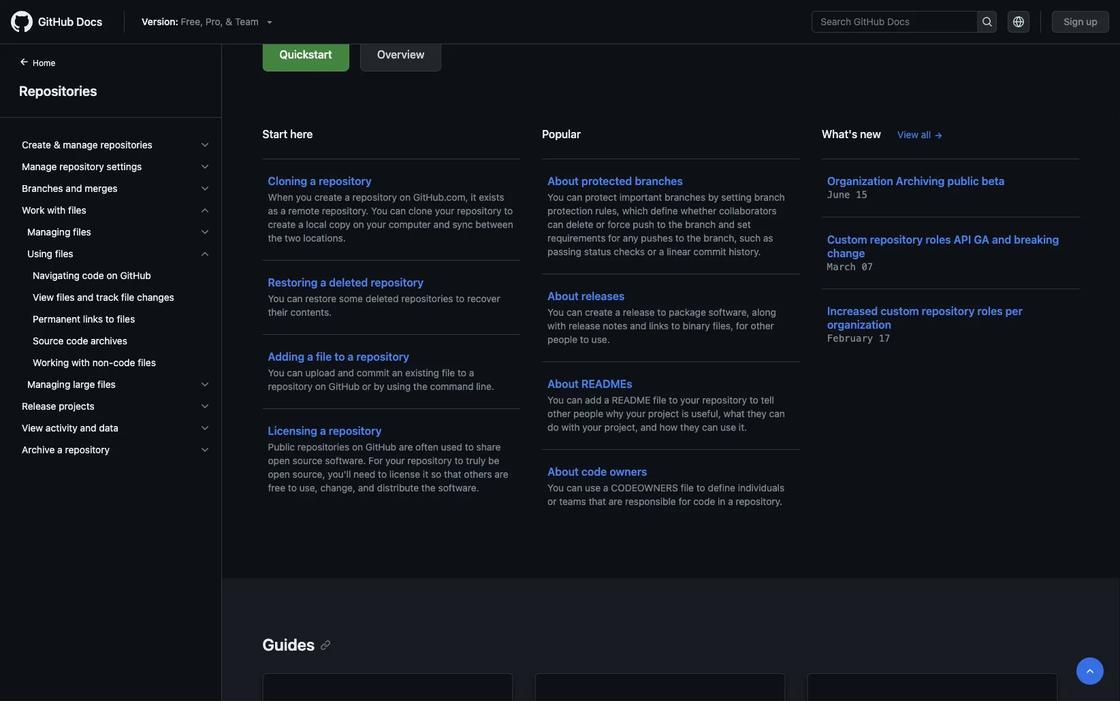 Task type: locate. For each thing, give the bounding box(es) containing it.
and right upload
[[338, 368, 354, 379]]

or
[[596, 219, 605, 230], [648, 246, 657, 258], [362, 381, 371, 392], [548, 496, 557, 508]]

and inside 'link'
[[77, 292, 94, 303]]

roles left api
[[926, 233, 952, 246]]

1 vertical spatial that
[[589, 496, 606, 508]]

repositories inside licensing a repository public repositories on github are often used to share open source software. for your repository to truly be open source, you'll need to license it so that others are free to use, change, and distribute the software.
[[298, 442, 350, 453]]

managing large files button
[[16, 374, 216, 396]]

repository down view activity and data
[[65, 445, 110, 456]]

0 vertical spatial for
[[609, 233, 621, 244]]

1 using files element from the top
[[11, 243, 221, 374]]

about for about releases
[[548, 290, 579, 303]]

public
[[948, 175, 980, 188]]

None search field
[[812, 11, 998, 33]]

that
[[444, 469, 462, 480], [589, 496, 606, 508]]

file up command
[[442, 368, 455, 379]]

as inside about protected branches you can protect important branches by setting branch protection rules, which define whether collaborators can delete or force push to the branch and set requirements for any pushes to the branch, such as passing status checks or a linear commit history.
[[764, 233, 774, 244]]

define up push
[[651, 205, 678, 217]]

2 vertical spatial sc 9kayk9 0 image
[[200, 249, 211, 260]]

work with files element containing managing files
[[11, 221, 221, 396]]

1 vertical spatial it
[[423, 469, 429, 480]]

1 horizontal spatial by
[[709, 192, 719, 203]]

0 vertical spatial by
[[709, 192, 719, 203]]

1 horizontal spatial as
[[764, 233, 774, 244]]

github left the docs
[[38, 15, 74, 28]]

two
[[285, 233, 301, 244]]

3 sc 9kayk9 0 image from the top
[[200, 227, 211, 238]]

tooltip
[[1077, 658, 1104, 685]]

software. down others
[[438, 483, 479, 494]]

commit inside adding a file to a repository you can upload and commit an existing file to a repository on github or by using the command line.
[[357, 368, 390, 379]]

1 vertical spatial people
[[574, 408, 604, 420]]

a right archive
[[57, 445, 62, 456]]

existing
[[406, 368, 439, 379]]

0 vertical spatial they
[[748, 408, 767, 420]]

a up notes
[[616, 307, 621, 318]]

0 horizontal spatial links
[[83, 314, 103, 325]]

0 horizontal spatial release
[[569, 321, 601, 332]]

change,
[[321, 483, 356, 494]]

setting
[[722, 192, 752, 203]]

define inside about code owners you can use a codeowners file to define individuals or teams that are responsible for code in a repository.
[[708, 483, 736, 494]]

can down useful,
[[702, 422, 718, 433]]

view down navigating on the left top of the page
[[33, 292, 54, 303]]

and up branch,
[[719, 219, 735, 230]]

to inside about code owners you can use a codeowners file to define individuals or teams that are responsible for code in a repository.
[[697, 483, 706, 494]]

& inside dropdown button
[[54, 139, 60, 151]]

1 vertical spatial branch
[[686, 219, 716, 230]]

2 horizontal spatial for
[[736, 321, 749, 332]]

repository. down individuals
[[736, 496, 783, 508]]

for inside about protected branches you can protect important branches by setting branch protection rules, which define whether collaborators can delete or force push to the branch and set requirements for any pushes to the branch, such as passing status checks or a linear commit history.
[[609, 233, 621, 244]]

upload
[[305, 368, 335, 379]]

sc 9kayk9 0 image for files
[[200, 205, 211, 216]]

for right responsible
[[679, 496, 691, 508]]

1 vertical spatial software.
[[438, 483, 479, 494]]

managing large files
[[27, 379, 116, 390]]

0 horizontal spatial commit
[[357, 368, 390, 379]]

2 sc 9kayk9 0 image from the top
[[200, 183, 211, 194]]

sc 9kayk9 0 image inside manage repository settings dropdown button
[[200, 161, 211, 172]]

they down is
[[681, 422, 700, 433]]

and inside dropdown button
[[80, 423, 96, 434]]

a inside dropdown button
[[57, 445, 62, 456]]

1 vertical spatial roles
[[978, 305, 1003, 318]]

1 vertical spatial they
[[681, 422, 700, 433]]

1 vertical spatial view
[[33, 292, 54, 303]]

quickstart
[[280, 48, 332, 61]]

1 work with files element from the top
[[11, 200, 221, 396]]

sc 9kayk9 0 image inside view activity and data dropdown button
[[200, 423, 211, 434]]

the inside cloning a repository when you create a repository on github.com, it exists as a remote repository. you can clone your repository to create a local copy on your computer and sync between the two locations.
[[268, 233, 282, 244]]

repository inside restoring a deleted repository you can restore some deleted repositories to recover their contents.
[[371, 276, 424, 289]]

restore
[[305, 293, 337, 305]]

can inside cloning a repository when you create a repository on github.com, it exists as a remote repository. you can clone your repository to create a local copy on your computer and sync between the two locations.
[[390, 205, 406, 217]]

view for view activity and data
[[22, 423, 43, 434]]

1 managing from the top
[[27, 227, 70, 238]]

1 horizontal spatial repositories
[[298, 442, 350, 453]]

0 vertical spatial view
[[898, 129, 919, 140]]

1 horizontal spatial use
[[721, 422, 737, 433]]

the left two
[[268, 233, 282, 244]]

about inside about releases you can create a release to package software, along with release notes and links to binary files, for other people to use.
[[548, 290, 579, 303]]

0 vertical spatial repositories
[[101, 139, 153, 151]]

1 about from the top
[[548, 175, 579, 188]]

by up whether
[[709, 192, 719, 203]]

code left 'owners'
[[582, 466, 607, 479]]

file right codeowners
[[681, 483, 694, 494]]

2 using files element from the top
[[11, 265, 221, 374]]

manage repository settings
[[22, 161, 142, 172]]

with inside about readmes you can add a readme file to your repository to tell other people why your project is useful, what they can do with your project, and how they can use it.
[[562, 422, 580, 433]]

sc 9kayk9 0 image inside managing large files dropdown button
[[200, 380, 211, 390]]

code inside 'link'
[[82, 270, 104, 281]]

1 sc 9kayk9 0 image from the top
[[200, 161, 211, 172]]

links
[[83, 314, 103, 325], [649, 321, 669, 332]]

about left releases
[[548, 290, 579, 303]]

to down the used
[[455, 455, 464, 467]]

1 vertical spatial open
[[268, 469, 290, 480]]

0 vertical spatial release
[[623, 307, 655, 318]]

github down upload
[[329, 381, 360, 392]]

0 vertical spatial people
[[548, 334, 578, 345]]

binary
[[683, 321, 710, 332]]

about for about readmes
[[548, 378, 579, 391]]

that right teams
[[589, 496, 606, 508]]

1 vertical spatial commit
[[357, 368, 390, 379]]

whether
[[681, 205, 717, 217]]

using files element containing using files
[[11, 243, 221, 374]]

0 horizontal spatial repositories
[[101, 139, 153, 151]]

1 vertical spatial sc 9kayk9 0 image
[[200, 205, 211, 216]]

contents.
[[291, 307, 332, 318]]

0 horizontal spatial they
[[681, 422, 700, 433]]

work with files element
[[11, 200, 221, 396], [11, 221, 221, 396]]

line.
[[476, 381, 495, 392]]

code for source
[[66, 336, 88, 347]]

2 vertical spatial create
[[585, 307, 613, 318]]

computer
[[389, 219, 431, 230]]

1 horizontal spatial repository.
[[736, 496, 783, 508]]

sc 9kayk9 0 image
[[200, 161, 211, 172], [200, 183, 211, 194], [200, 227, 211, 238], [200, 380, 211, 390], [200, 401, 211, 412], [200, 423, 211, 434], [200, 445, 211, 456]]

you inside about protected branches you can protect important branches by setting branch protection rules, which define whether collaborators can delete or force push to the branch and set requirements for any pushes to the branch, such as passing status checks or a linear commit history.
[[548, 192, 564, 203]]

you up the do
[[548, 395, 564, 406]]

1 horizontal spatial links
[[649, 321, 669, 332]]

0 vertical spatial repository.
[[322, 205, 369, 217]]

6 sc 9kayk9 0 image from the top
[[200, 423, 211, 434]]

working
[[33, 357, 69, 369]]

0 vertical spatial open
[[268, 455, 290, 467]]

navigating code on github link
[[16, 265, 216, 287]]

7 sc 9kayk9 0 image from the top
[[200, 445, 211, 456]]

the
[[669, 219, 683, 230], [268, 233, 282, 244], [687, 233, 701, 244], [414, 381, 428, 392], [422, 483, 436, 494]]

other inside about releases you can create a release to package software, along with release notes and links to binary files, for other people to use.
[[751, 321, 775, 332]]

permanent links to files link
[[16, 309, 216, 330]]

0 vertical spatial create
[[315, 192, 342, 203]]

4 sc 9kayk9 0 image from the top
[[200, 380, 211, 390]]

rules,
[[596, 205, 620, 217]]

navigating
[[33, 270, 80, 281]]

you inside cloning a repository when you create a repository on github.com, it exists as a remote repository. you can clone your repository to create a local copy on your computer and sync between the two locations.
[[371, 205, 388, 217]]

that right so
[[444, 469, 462, 480]]

about up teams
[[548, 466, 579, 479]]

1 horizontal spatial roles
[[978, 305, 1003, 318]]

1 horizontal spatial for
[[679, 496, 691, 508]]

restoring
[[268, 276, 318, 289]]

0 vertical spatial commit
[[694, 246, 727, 258]]

0 horizontal spatial other
[[548, 408, 571, 420]]

1 vertical spatial &
[[54, 139, 60, 151]]

other down along
[[751, 321, 775, 332]]

june 15 element
[[828, 189, 868, 201]]

you'll
[[328, 469, 351, 480]]

use inside about code owners you can use a codeowners file to define individuals or teams that are responsible for code in a repository.
[[585, 483, 601, 494]]

repository up copy
[[319, 175, 372, 188]]

view inside dropdown button
[[22, 423, 43, 434]]

2 work with files element from the top
[[11, 221, 221, 396]]

working with non-code files link
[[16, 352, 216, 374]]

it inside cloning a repository when you create a repository on github.com, it exists as a remote repository. you can clone your repository to create a local copy on your computer and sync between the two locations.
[[471, 192, 477, 203]]

branch down whether
[[686, 219, 716, 230]]

and down manage repository settings
[[66, 183, 82, 194]]

and right ga
[[993, 233, 1012, 246]]

february
[[828, 333, 874, 344]]

by left using
[[374, 381, 385, 392]]

0 horizontal spatial by
[[374, 381, 385, 392]]

4 about from the top
[[548, 466, 579, 479]]

cloning a repository when you create a repository on github.com, it exists as a remote repository. you can clone your repository to create a local copy on your computer and sync between the two locations.
[[268, 175, 514, 244]]

1 vertical spatial define
[[708, 483, 736, 494]]

& right the pro,
[[226, 16, 232, 27]]

a
[[310, 175, 316, 188], [345, 192, 350, 203], [281, 205, 286, 217], [298, 219, 304, 230], [659, 246, 665, 258], [320, 276, 327, 289], [616, 307, 621, 318], [307, 351, 313, 363], [348, 351, 354, 363], [469, 368, 474, 379], [605, 395, 610, 406], [320, 425, 326, 438], [57, 445, 62, 456], [604, 483, 609, 494], [728, 496, 734, 508]]

it
[[471, 192, 477, 203], [423, 469, 429, 480]]

0 vertical spatial are
[[399, 442, 413, 453]]

use.
[[592, 334, 610, 345]]

view inside 'link'
[[33, 292, 54, 303]]

source code archives
[[33, 336, 127, 347]]

with inside 'dropdown button'
[[47, 205, 66, 216]]

you down passing on the top of page
[[548, 307, 564, 318]]

2 about from the top
[[548, 290, 579, 303]]

repository up the what
[[703, 395, 747, 406]]

sc 9kayk9 0 image for archive a repository
[[200, 445, 211, 456]]

1 vertical spatial repositories
[[401, 293, 453, 305]]

or inside adding a file to a repository you can upload and commit an existing file to a repository on github or by using the command line.
[[362, 381, 371, 392]]

repository up computer
[[353, 192, 397, 203]]

licensing
[[268, 425, 317, 438]]

pro,
[[206, 16, 223, 27]]

archive a repository
[[22, 445, 110, 456]]

your inside licensing a repository public repositories on github are often used to share open source software. for your repository to truly be open source, you'll need to license it so that others are free to use, change, and distribute the software.
[[386, 455, 405, 467]]

1 vertical spatial repository.
[[736, 496, 783, 508]]

view
[[898, 129, 919, 140], [33, 292, 54, 303], [22, 423, 43, 434]]

track
[[96, 292, 119, 303]]

sc 9kayk9 0 image for manage repository settings
[[200, 161, 211, 172]]

sc 9kayk9 0 image
[[200, 140, 211, 151], [200, 205, 211, 216], [200, 249, 211, 260]]

0 horizontal spatial that
[[444, 469, 462, 480]]

1 vertical spatial for
[[736, 321, 749, 332]]

file up upload
[[316, 351, 332, 363]]

using files element
[[11, 243, 221, 374], [11, 265, 221, 374]]

can inside about code owners you can use a codeowners file to define individuals or teams that are responsible for code in a repository.
[[567, 483, 583, 494]]

team
[[235, 16, 259, 27]]

files down branches and merges
[[68, 205, 86, 216]]

code for about
[[582, 466, 607, 479]]

about inside about protected branches you can protect important branches by setting branch protection rules, which define whether collaborators can delete or force push to the branch and set requirements for any pushes to the branch, such as passing status checks or a linear commit history.
[[548, 175, 579, 188]]

0 horizontal spatial use
[[585, 483, 601, 494]]

2 vertical spatial for
[[679, 496, 691, 508]]

can down releases
[[567, 307, 583, 318]]

0 vertical spatial as
[[268, 205, 278, 217]]

to right codeowners
[[697, 483, 706, 494]]

it left so
[[423, 469, 429, 480]]

repositories left recover
[[401, 293, 453, 305]]

using files element containing navigating code on github
[[11, 265, 221, 374]]

protected
[[582, 175, 633, 188]]

about left readmes
[[548, 378, 579, 391]]

2 sc 9kayk9 0 image from the top
[[200, 205, 211, 216]]

1 vertical spatial as
[[764, 233, 774, 244]]

increased
[[828, 305, 879, 318]]

sc 9kayk9 0 image for view activity and data
[[200, 423, 211, 434]]

about up protection
[[548, 175, 579, 188]]

archive
[[22, 445, 55, 456]]

people down the add
[[574, 408, 604, 420]]

to up linear
[[676, 233, 685, 244]]

version: free, pro, & team
[[142, 16, 259, 27]]

scroll to top image
[[1085, 666, 1096, 677]]

are inside about code owners you can use a codeowners file to define individuals or teams that are responsible for code in a repository.
[[609, 496, 623, 508]]

local
[[306, 219, 327, 230]]

1 horizontal spatial software.
[[438, 483, 479, 494]]

responsible
[[625, 496, 676, 508]]

deleted up some
[[329, 276, 368, 289]]

using files element for managing files
[[11, 243, 221, 374]]

code
[[82, 270, 104, 281], [66, 336, 88, 347], [113, 357, 135, 369], [582, 466, 607, 479], [694, 496, 716, 508]]

1 horizontal spatial &
[[226, 16, 232, 27]]

repository. inside cloning a repository when you create a repository on github.com, it exists as a remote repository. you can clone your repository to create a local copy on your computer and sync between the two locations.
[[322, 205, 369, 217]]

triangle down image
[[264, 16, 275, 27]]

0 vertical spatial other
[[751, 321, 775, 332]]

restoring a deleted repository you can restore some deleted repositories to recover their contents.
[[268, 276, 501, 318]]

the inside licensing a repository public repositories on github are often used to share open source software. for your repository to truly be open source, you'll need to license it so that others are free to use, change, and distribute the software.
[[422, 483, 436, 494]]

their
[[268, 307, 288, 318]]

3 sc 9kayk9 0 image from the top
[[200, 249, 211, 260]]

repository inside "increased custom repository roles per organization february 17"
[[922, 305, 975, 318]]

can up computer
[[390, 205, 406, 217]]

use up teams
[[585, 483, 601, 494]]

release up use.
[[569, 321, 601, 332]]

activity
[[46, 423, 77, 434]]

1 vertical spatial managing
[[27, 379, 70, 390]]

by
[[709, 192, 719, 203], [374, 381, 385, 392]]

define up in
[[708, 483, 736, 494]]

links inside about releases you can create a release to package software, along with release notes and links to binary files, for other people to use.
[[649, 321, 669, 332]]

used
[[441, 442, 463, 453]]

you inside about code owners you can use a codeowners file to define individuals or teams that are responsible for code in a repository.
[[548, 483, 564, 494]]

files down the non-
[[97, 379, 116, 390]]

2 horizontal spatial are
[[609, 496, 623, 508]]

about for about code owners
[[548, 466, 579, 479]]

2 horizontal spatial create
[[585, 307, 613, 318]]

repository up 07
[[871, 233, 924, 246]]

1 sc 9kayk9 0 image from the top
[[200, 140, 211, 151]]

are down be
[[495, 469, 509, 480]]

on up need
[[352, 442, 363, 453]]

0 vertical spatial that
[[444, 469, 462, 480]]

file
[[121, 292, 134, 303], [316, 351, 332, 363], [442, 368, 455, 379], [654, 395, 667, 406], [681, 483, 694, 494]]

0 horizontal spatial repository.
[[322, 205, 369, 217]]

you up teams
[[548, 483, 564, 494]]

source
[[293, 455, 323, 467]]

with up managing files
[[47, 205, 66, 216]]

2 vertical spatial view
[[22, 423, 43, 434]]

start
[[263, 128, 288, 141]]

sc 9kayk9 0 image inside create & manage repositories dropdown button
[[200, 140, 211, 151]]

people left use.
[[548, 334, 578, 345]]

1 horizontal spatial are
[[495, 469, 509, 480]]

0 vertical spatial branches
[[635, 175, 683, 188]]

3 about from the top
[[548, 378, 579, 391]]

passing
[[548, 246, 582, 258]]

managing up 'using files'
[[27, 227, 70, 238]]

ga
[[975, 233, 990, 246]]

source
[[33, 336, 64, 347]]

changes
[[137, 292, 174, 303]]

organization
[[828, 175, 894, 188]]

can down protection
[[548, 219, 564, 230]]

release up notes
[[623, 307, 655, 318]]

0 vertical spatial use
[[721, 422, 737, 433]]

github up for
[[366, 442, 397, 453]]

0 horizontal spatial roles
[[926, 233, 952, 246]]

about inside about readmes you can add a readme file to your repository to tell other people why your project is useful, what they can do with your project, and how they can use it.
[[548, 378, 579, 391]]

0 vertical spatial define
[[651, 205, 678, 217]]

0 horizontal spatial are
[[399, 442, 413, 453]]

managing for managing files
[[27, 227, 70, 238]]

people inside about readmes you can add a readme file to your repository to tell other people why your project is useful, what they can do with your project, and how they can use it.
[[574, 408, 604, 420]]

a right licensing
[[320, 425, 326, 438]]

repository
[[59, 161, 104, 172], [319, 175, 372, 188], [353, 192, 397, 203], [457, 205, 502, 217], [871, 233, 924, 246], [371, 276, 424, 289], [922, 305, 975, 318], [357, 351, 410, 363], [268, 381, 313, 392], [703, 395, 747, 406], [329, 425, 382, 438], [65, 445, 110, 456], [408, 455, 452, 467]]

1 vertical spatial use
[[585, 483, 601, 494]]

to up between
[[504, 205, 513, 217]]

and inside custom repository roles api ga and breaking change march 07
[[993, 233, 1012, 246]]

custom
[[828, 233, 868, 246]]

with right the do
[[562, 422, 580, 433]]

files up permanent
[[56, 292, 75, 303]]

repository up for
[[329, 425, 382, 438]]

5 sc 9kayk9 0 image from the top
[[200, 401, 211, 412]]

for down force on the right of the page
[[609, 233, 621, 244]]

repository right custom
[[922, 305, 975, 318]]

sc 9kayk9 0 image inside release projects dropdown button
[[200, 401, 211, 412]]

1 horizontal spatial other
[[751, 321, 775, 332]]

repositories inside restoring a deleted repository you can restore some deleted repositories to recover their contents.
[[401, 293, 453, 305]]

public
[[268, 442, 295, 453]]

0 vertical spatial sc 9kayk9 0 image
[[200, 140, 211, 151]]

on down upload
[[315, 381, 326, 392]]

2 horizontal spatial repositories
[[401, 293, 453, 305]]

a inside about releases you can create a release to package software, along with release notes and links to binary files, for other people to use.
[[616, 307, 621, 318]]

0 horizontal spatial as
[[268, 205, 278, 217]]

0 horizontal spatial &
[[54, 139, 60, 151]]

2 vertical spatial are
[[609, 496, 623, 508]]

1 vertical spatial release
[[569, 321, 601, 332]]

view up archive
[[22, 423, 43, 434]]

1 vertical spatial are
[[495, 469, 509, 480]]

create up two
[[268, 219, 296, 230]]

sc 9kayk9 0 image inside managing files dropdown button
[[200, 227, 211, 238]]

software. up 'you'll'
[[325, 455, 366, 467]]

code down permanent links to files
[[66, 336, 88, 347]]

to up project
[[669, 395, 678, 406]]

are
[[399, 442, 413, 453], [495, 469, 509, 480], [609, 496, 623, 508]]

1 vertical spatial other
[[548, 408, 571, 420]]

0 horizontal spatial for
[[609, 233, 621, 244]]

a inside about readmes you can add a readme file to your repository to tell other people why your project is useful, what they can do with your project, and how they can use it.
[[605, 395, 610, 406]]

1 vertical spatial by
[[374, 381, 385, 392]]

sc 9kayk9 0 image inside branches and merges dropdown button
[[200, 183, 211, 194]]

0 vertical spatial roles
[[926, 233, 952, 246]]

all
[[922, 129, 932, 140]]

0 vertical spatial software.
[[325, 455, 366, 467]]

1 horizontal spatial release
[[623, 307, 655, 318]]

as
[[268, 205, 278, 217], [764, 233, 774, 244]]

2 vertical spatial repositories
[[298, 442, 350, 453]]

1 horizontal spatial that
[[589, 496, 606, 508]]

quickstart link
[[263, 37, 349, 72]]

branches up the important
[[635, 175, 683, 188]]

repository down computer
[[371, 276, 424, 289]]

sc 9kayk9 0 image inside archive a repository dropdown button
[[200, 445, 211, 456]]

and inside licensing a repository public repositories on github are often used to share open source software. for your repository to truly be open source, you'll need to license it so that others are free to use, change, and distribute the software.
[[358, 483, 375, 494]]

or left teams
[[548, 496, 557, 508]]

0 vertical spatial managing
[[27, 227, 70, 238]]

repository down "adding"
[[268, 381, 313, 392]]

to up archives at left top
[[105, 314, 114, 325]]

0 vertical spatial it
[[471, 192, 477, 203]]

1 horizontal spatial commit
[[694, 246, 727, 258]]

github inside licensing a repository public repositories on github are often used to share open source software. for your repository to truly be open source, you'll need to license it so that others are free to use, change, and distribute the software.
[[366, 442, 397, 453]]

organization archiving public beta june 15
[[828, 175, 1005, 201]]

to left package
[[658, 307, 667, 318]]

2 managing from the top
[[27, 379, 70, 390]]

using files element for using files
[[11, 265, 221, 374]]

navigating code on github
[[33, 270, 151, 281]]

1 horizontal spatial define
[[708, 483, 736, 494]]

repositories up settings
[[101, 139, 153, 151]]

1 horizontal spatial create
[[315, 192, 342, 203]]

0 vertical spatial branch
[[755, 192, 785, 203]]

sc 9kayk9 0 image for release projects
[[200, 401, 211, 412]]

0 horizontal spatial it
[[423, 469, 429, 480]]

can up teams
[[567, 483, 583, 494]]

here
[[290, 128, 313, 141]]

1 vertical spatial create
[[268, 219, 296, 230]]

protect
[[585, 192, 617, 203]]

file inside view files and track file changes 'link'
[[121, 292, 134, 303]]

view left all
[[898, 129, 919, 140]]

roles
[[926, 233, 952, 246], [978, 305, 1003, 318]]

links down view files and track file changes
[[83, 314, 103, 325]]

sc 9kayk9 0 image inside work with files 'dropdown button'
[[200, 205, 211, 216]]



Task type: vqa. For each thing, say whether or not it's contained in the screenshot.
version inside the At the heart of GitHub is an open-source version control system (VCS) called Git. Git is responsible for everything GitHub-related that happens locally on your computer.
no



Task type: describe. For each thing, give the bounding box(es) containing it.
with down source code archives
[[72, 357, 90, 369]]

software,
[[709, 307, 750, 318]]

repository down the "manage"
[[59, 161, 104, 172]]

your down github.com,
[[435, 205, 455, 217]]

free,
[[181, 16, 203, 27]]

large
[[73, 379, 95, 390]]

on inside 'link'
[[107, 270, 118, 281]]

march 07 element
[[828, 261, 874, 273]]

and inside cloning a repository when you create a repository on github.com, it exists as a remote repository. you can clone your repository to create a local copy on your computer and sync between the two locations.
[[434, 219, 450, 230]]

a up copy
[[345, 192, 350, 203]]

you inside adding a file to a repository you can upload and commit an existing file to a repository on github or by using the command line.
[[268, 368, 284, 379]]

to left tell
[[750, 395, 759, 406]]

beta
[[982, 175, 1005, 188]]

about for about protected branches
[[548, 175, 579, 188]]

2 open from the top
[[268, 469, 290, 480]]

teams
[[560, 496, 586, 508]]

about protected branches you can protect important branches by setting branch protection rules, which define whether collaborators can delete or force push to the branch and set requirements for any pushes to the branch, such as passing status checks or a linear commit history.
[[548, 175, 785, 258]]

march
[[828, 261, 856, 273]]

source code archives link
[[16, 330, 216, 352]]

a down remote
[[298, 219, 304, 230]]

up
[[1087, 16, 1098, 27]]

files down managing files
[[55, 248, 73, 260]]

to inside restoring a deleted repository you can restore some deleted repositories to recover their contents.
[[456, 293, 465, 305]]

working with non-code files
[[33, 357, 156, 369]]

release projects
[[22, 401, 95, 412]]

you inside about releases you can create a release to package software, along with release notes and links to binary files, for other people to use.
[[548, 307, 564, 318]]

your down the add
[[583, 422, 602, 433]]

repository down exists
[[457, 205, 502, 217]]

0 vertical spatial &
[[226, 16, 232, 27]]

cloning
[[268, 175, 307, 188]]

is
[[682, 408, 689, 420]]

github.com,
[[413, 192, 468, 203]]

february 17 element
[[828, 333, 891, 344]]

checks
[[614, 246, 645, 258]]

people inside about releases you can create a release to package software, along with release notes and links to binary files, for other people to use.
[[548, 334, 578, 345]]

what's
[[822, 128, 858, 141]]

repository inside about readmes you can add a readme file to your repository to tell other people why your project is useful, what they can do with your project, and how they can use it.
[[703, 395, 747, 406]]

view activity and data button
[[16, 418, 216, 439]]

15
[[856, 189, 868, 201]]

to up truly
[[465, 442, 474, 453]]

what's new
[[822, 128, 882, 141]]

roles inside custom repository roles api ga and breaking change march 07
[[926, 233, 952, 246]]

repositories inside dropdown button
[[101, 139, 153, 151]]

the up pushes
[[669, 219, 683, 230]]

0 horizontal spatial software.
[[325, 455, 366, 467]]

a left codeowners
[[604, 483, 609, 494]]

manage
[[63, 139, 98, 151]]

you inside about readmes you can add a readme file to your repository to tell other people why your project is useful, what they can do with your project, and how they can use it.
[[548, 395, 564, 406]]

files inside 'dropdown button'
[[68, 205, 86, 216]]

you inside restoring a deleted repository you can restore some deleted repositories to recover their contents.
[[268, 293, 284, 305]]

file inside about readmes you can add a readme file to your repository to tell other people why your project is useful, what they can do with your project, and how they can use it.
[[654, 395, 667, 406]]

define inside about protected branches you can protect important branches by setting branch protection rules, which define whether collaborators can delete or force push to the branch and set requirements for any pushes to the branch, such as passing status checks or a linear commit history.
[[651, 205, 678, 217]]

a up you
[[310, 175, 316, 188]]

file inside about code owners you can use a codeowners file to define individuals or teams that are responsible for code in a repository.
[[681, 483, 694, 494]]

branches and merges
[[22, 183, 118, 194]]

a down the when
[[281, 205, 286, 217]]

guides link
[[263, 636, 331, 655]]

code for navigating
[[82, 270, 104, 281]]

github inside adding a file to a repository you can upload and commit an existing file to a repository on github or by using the command line.
[[329, 381, 360, 392]]

create inside about releases you can create a release to package software, along with release notes and links to binary files, for other people to use.
[[585, 307, 613, 318]]

files inside 'link'
[[56, 292, 75, 303]]

other inside about readmes you can add a readme file to your repository to tell other people why your project is useful, what they can do with your project, and how they can use it.
[[548, 408, 571, 420]]

it inside licensing a repository public repositories on github are often used to share open source software. for your repository to truly be open source, you'll need to license it so that others are free to use, change, and distribute the software.
[[423, 469, 429, 480]]

by inside adding a file to a repository you can upload and commit an existing file to a repository on github or by using the command line.
[[374, 381, 385, 392]]

tell
[[761, 395, 775, 406]]

to down for
[[378, 469, 387, 480]]

settings
[[107, 161, 142, 172]]

notes
[[603, 321, 628, 332]]

for inside about code owners you can use a codeowners file to define individuals or teams that are responsible for code in a repository.
[[679, 496, 691, 508]]

and inside about readmes you can add a readme file to your repository to tell other people why your project is useful, what they can do with your project, and how they can use it.
[[641, 422, 657, 433]]

share
[[477, 442, 501, 453]]

using
[[387, 381, 411, 392]]

collaborators
[[720, 205, 777, 217]]

why
[[606, 408, 624, 420]]

can inside adding a file to a repository you can upload and commit an existing file to a repository on github or by using the command line.
[[287, 368, 303, 379]]

create & manage repositories button
[[16, 134, 216, 156]]

view files and track file changes link
[[16, 287, 216, 309]]

sc 9kayk9 0 image inside 'using files' dropdown button
[[200, 249, 211, 260]]

a down some
[[348, 351, 354, 363]]

a inside about protected branches you can protect important branches by setting branch protection rules, which define whether collaborators can delete or force push to the branch and set requirements for any pushes to the branch, such as passing status checks or a linear commit history.
[[659, 246, 665, 258]]

work with files element containing work with files
[[11, 200, 221, 396]]

recover
[[467, 293, 501, 305]]

repository. inside about code owners you can use a codeowners file to define individuals or teams that are responsible for code in a repository.
[[736, 496, 783, 508]]

to up pushes
[[657, 219, 666, 230]]

roles inside "increased custom repository roles per organization february 17"
[[978, 305, 1003, 318]]

owners
[[610, 466, 648, 479]]

remote
[[288, 205, 320, 217]]

codeowners
[[611, 483, 678, 494]]

repository up an
[[357, 351, 410, 363]]

files down work with files
[[73, 227, 91, 238]]

to left use.
[[580, 334, 589, 345]]

that inside licensing a repository public repositories on github are often used to share open source software. for your repository to truly be open source, you'll need to license it so that others are free to use, change, and distribute the software.
[[444, 469, 462, 480]]

sync
[[453, 219, 473, 230]]

be
[[489, 455, 500, 467]]

files down source code archives link
[[138, 357, 156, 369]]

by inside about protected branches you can protect important branches by setting branch protection rules, which define whether collaborators can delete or force push to the branch and set requirements for any pushes to the branch, such as passing status checks or a linear commit history.
[[709, 192, 719, 203]]

breaking
[[1015, 233, 1060, 246]]

and inside about releases you can create a release to package software, along with release notes and links to binary files, for other people to use.
[[630, 321, 647, 332]]

0 vertical spatial deleted
[[329, 276, 368, 289]]

repository inside custom repository roles api ga and breaking change march 07
[[871, 233, 924, 246]]

pushes
[[641, 233, 673, 244]]

to up command
[[458, 368, 467, 379]]

repositories element
[[0, 55, 222, 700]]

view for view files and track file changes
[[33, 292, 54, 303]]

sc 9kayk9 0 image for manage
[[200, 140, 211, 151]]

increased custom repository roles per organization february 17
[[828, 305, 1023, 344]]

branches
[[22, 183, 63, 194]]

the inside adding a file to a repository you can upload and commit an existing file to a repository on github or by using the command line.
[[414, 381, 428, 392]]

to up upload
[[335, 351, 345, 363]]

github inside 'link'
[[120, 270, 151, 281]]

view files and track file changes
[[33, 292, 174, 303]]

or inside about code owners you can use a codeowners file to define individuals or teams that are responsible for code in a repository.
[[548, 496, 557, 508]]

along
[[752, 307, 777, 318]]

manage
[[22, 161, 57, 172]]

using files
[[27, 248, 73, 260]]

guides
[[263, 636, 315, 655]]

custom
[[881, 305, 920, 318]]

github docs link
[[11, 11, 113, 33]]

using files button
[[16, 243, 216, 265]]

start here
[[263, 128, 313, 141]]

an
[[392, 368, 403, 379]]

as inside cloning a repository when you create a repository on github.com, it exists as a remote repository. you can clone your repository to create a local copy on your computer and sync between the two locations.
[[268, 205, 278, 217]]

sign up link
[[1053, 11, 1110, 33]]

your up is
[[681, 395, 700, 406]]

code down source code archives link
[[113, 357, 135, 369]]

the up linear
[[687, 233, 701, 244]]

view for view all
[[898, 129, 919, 140]]

set
[[738, 219, 751, 230]]

between
[[476, 219, 514, 230]]

0 horizontal spatial branch
[[686, 219, 716, 230]]

readmes
[[582, 378, 633, 391]]

on right copy
[[353, 219, 364, 230]]

distribute
[[377, 483, 419, 494]]

create
[[22, 139, 51, 151]]

a inside restoring a deleted repository you can restore some deleted repositories to recover their contents.
[[320, 276, 327, 289]]

releases
[[582, 290, 625, 303]]

that inside about code owners you can use a codeowners file to define individuals or teams that are responsible for code in a repository.
[[589, 496, 606, 508]]

to down package
[[672, 321, 681, 332]]

managing files
[[27, 227, 91, 238]]

to inside cloning a repository when you create a repository on github.com, it exists as a remote repository. you can clone your repository to create a local copy on your computer and sync between the two locations.
[[504, 205, 513, 217]]

clone
[[409, 205, 433, 217]]

a inside licensing a repository public repositories on github are often used to share open source software. for your repository to truly be open source, you'll need to license it so that others are free to use, change, and distribute the software.
[[320, 425, 326, 438]]

files down view files and track file changes 'link'
[[117, 314, 135, 325]]

to inside permanent links to files link
[[105, 314, 114, 325]]

a right in
[[728, 496, 734, 508]]

1 horizontal spatial branch
[[755, 192, 785, 203]]

your down readme
[[627, 408, 646, 420]]

or down pushes
[[648, 246, 657, 258]]

docs
[[76, 15, 102, 28]]

0 horizontal spatial create
[[268, 219, 296, 230]]

use inside about readmes you can add a readme file to your repository to tell other people why your project is useful, what they can do with your project, and how they can use it.
[[721, 422, 737, 433]]

sc 9kayk9 0 image for managing files
[[200, 227, 211, 238]]

can up protection
[[567, 192, 583, 203]]

with inside about releases you can create a release to package software, along with release notes and links to binary files, for other people to use.
[[548, 321, 566, 332]]

a up upload
[[307, 351, 313, 363]]

sc 9kayk9 0 image for branches and merges
[[200, 183, 211, 194]]

managing files button
[[16, 221, 216, 243]]

locations.
[[303, 233, 346, 244]]

view all
[[898, 129, 932, 140]]

links inside the using files element
[[83, 314, 103, 325]]

1 vertical spatial branches
[[665, 192, 706, 203]]

your left computer
[[367, 219, 386, 230]]

new
[[861, 128, 882, 141]]

on up clone
[[400, 192, 411, 203]]

to right the free
[[288, 483, 297, 494]]

can inside about releases you can create a release to package software, along with release notes and links to binary files, for other people to use.
[[567, 307, 583, 318]]

exists
[[479, 192, 505, 203]]

Search GitHub Docs search field
[[813, 12, 978, 32]]

code left in
[[694, 496, 716, 508]]

overview
[[377, 48, 425, 61]]

often
[[416, 442, 439, 453]]

1 vertical spatial deleted
[[366, 293, 399, 305]]

1 horizontal spatial they
[[748, 408, 767, 420]]

branch,
[[704, 233, 737, 244]]

repository down often
[[408, 455, 452, 467]]

can down tell
[[770, 408, 786, 420]]

commit inside about protected branches you can protect important branches by setting branch protection rules, which define whether collaborators can delete or force push to the branch and set requirements for any pushes to the branch, such as passing status checks or a linear commit history.
[[694, 246, 727, 258]]

can left the add
[[567, 395, 583, 406]]

important
[[620, 192, 663, 203]]

for
[[369, 455, 383, 467]]

sc 9kayk9 0 image for managing large files
[[200, 380, 211, 390]]

individuals
[[738, 483, 785, 494]]

and inside about protected branches you can protect important branches by setting branch protection rules, which define whether collaborators can delete or force push to the branch and set requirements for any pushes to the branch, such as passing status checks or a linear commit history.
[[719, 219, 735, 230]]

search image
[[982, 16, 993, 27]]

on inside adding a file to a repository you can upload and commit an existing file to a repository on github or by using the command line.
[[315, 381, 326, 392]]

sign up
[[1064, 16, 1098, 27]]

view all link
[[898, 128, 944, 142]]

or down rules,
[[596, 219, 605, 230]]

and inside adding a file to a repository you can upload and commit an existing file to a repository on github or by using the command line.
[[338, 368, 354, 379]]

managing for managing large files
[[27, 379, 70, 390]]

and inside dropdown button
[[66, 183, 82, 194]]

for inside about releases you can create a release to package software, along with release notes and links to binary files, for other people to use.
[[736, 321, 749, 332]]

about readmes you can add a readme file to your repository to tell other people why your project is useful, what they can do with your project, and how they can use it.
[[548, 378, 786, 433]]

can inside restoring a deleted repository you can restore some deleted repositories to recover their contents.
[[287, 293, 303, 305]]

github docs
[[38, 15, 102, 28]]

it.
[[739, 422, 748, 433]]

a up command
[[469, 368, 474, 379]]

on inside licensing a repository public repositories on github are often used to share open source software. for your repository to truly be open source, you'll need to license it so that others are free to use, change, and distribute the software.
[[352, 442, 363, 453]]

1 open from the top
[[268, 455, 290, 467]]

home link
[[14, 57, 77, 70]]

select language: current language is english image
[[1014, 16, 1025, 27]]

june
[[828, 189, 851, 201]]

manage repository settings button
[[16, 156, 216, 178]]

do
[[548, 422, 559, 433]]

what
[[724, 408, 745, 420]]

view activity and data
[[22, 423, 118, 434]]



